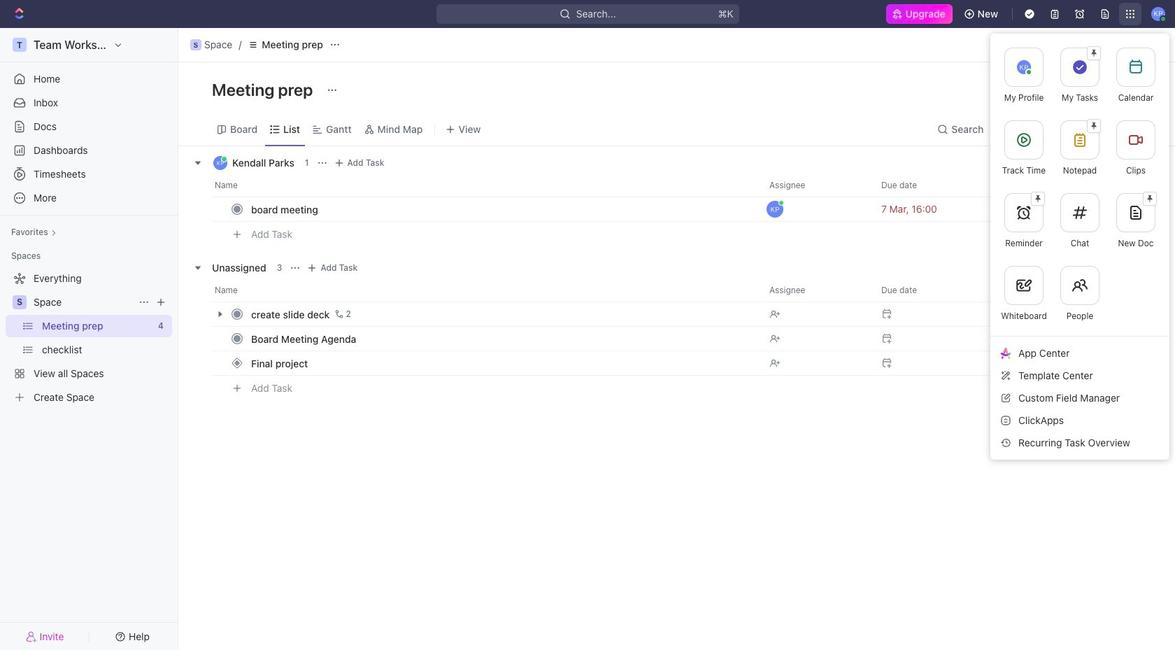 Task type: describe. For each thing, give the bounding box(es) containing it.
0 vertical spatial space, , element
[[190, 39, 202, 50]]



Task type: vqa. For each thing, say whether or not it's contained in the screenshot.
logo inside "Wikido Needs A Special Logo Design For One Of Their Sub-Brands."
no



Task type: locate. For each thing, give the bounding box(es) containing it.
space, , element inside sidebar navigation
[[13, 295, 27, 309]]

1 vertical spatial space, , element
[[13, 295, 27, 309]]

invite user image
[[26, 630, 37, 643]]

space, , element
[[190, 39, 202, 50], [13, 295, 27, 309]]

1 horizontal spatial space, , element
[[190, 39, 202, 50]]

0 horizontal spatial space, , element
[[13, 295, 27, 309]]

sidebar navigation
[[0, 28, 178, 650]]



